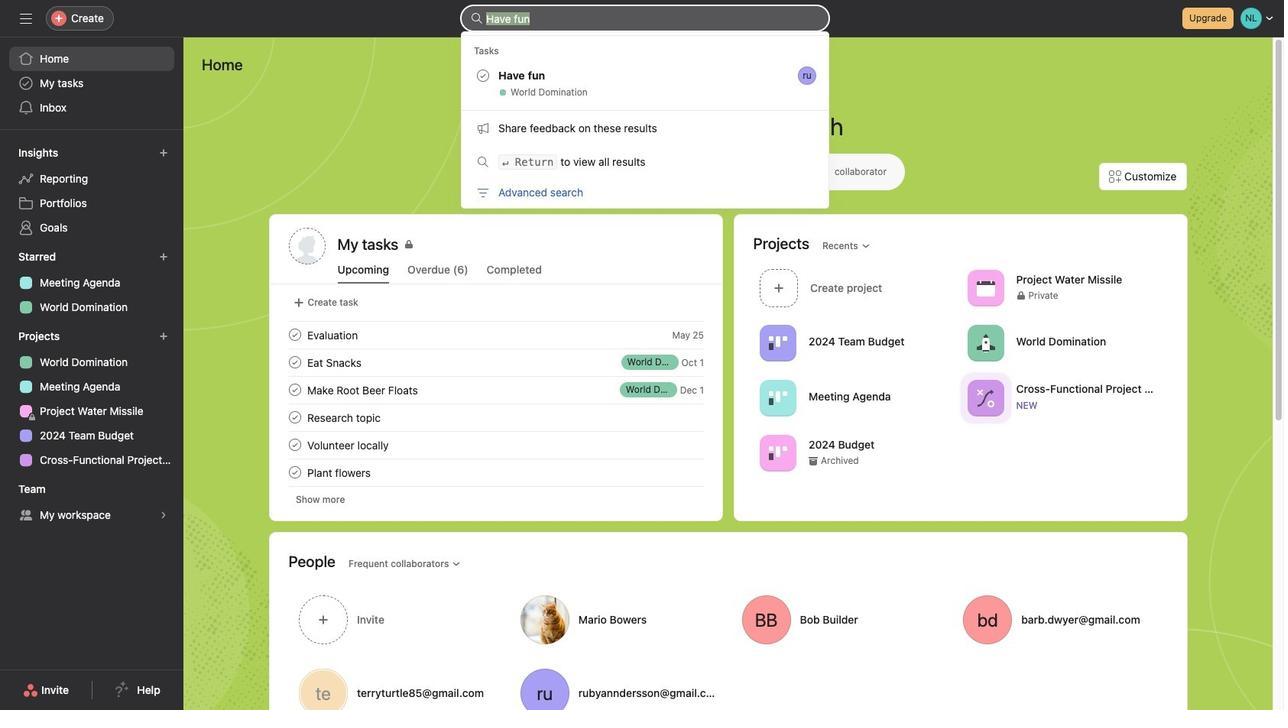 Task type: locate. For each thing, give the bounding box(es) containing it.
6 mark complete image from the top
[[286, 463, 304, 482]]

Mark complete checkbox
[[286, 353, 304, 372], [286, 381, 304, 399], [286, 408, 304, 427], [286, 436, 304, 454], [286, 463, 304, 482]]

calendar image
[[977, 279, 995, 297]]

new insights image
[[159, 148, 168, 158]]

mark complete image
[[286, 326, 304, 344], [286, 353, 304, 372], [286, 381, 304, 399], [286, 408, 304, 427], [286, 436, 304, 454], [286, 463, 304, 482]]

line_and_symbols image
[[977, 389, 995, 407]]

mark complete checkbox for third list item from the top of the page
[[286, 381, 304, 399]]

list item
[[270, 321, 722, 349], [270, 349, 722, 376], [270, 376, 722, 404], [270, 404, 722, 431], [270, 459, 722, 486]]

4 mark complete image from the top
[[286, 408, 304, 427]]

5 list item from the top
[[270, 459, 722, 486]]

0 vertical spatial board image
[[769, 334, 787, 352]]

3 mark complete checkbox from the top
[[286, 408, 304, 427]]

mark complete image for second list item from the bottom
[[286, 408, 304, 427]]

Mark complete checkbox
[[286, 326, 304, 344]]

starred element
[[0, 243, 184, 323]]

prominent image
[[471, 12, 483, 24]]

2 mark complete image from the top
[[286, 353, 304, 372]]

mark complete image for third list item from the top of the page
[[286, 381, 304, 399]]

new project or portfolio image
[[159, 332, 168, 341]]

3 mark complete image from the top
[[286, 381, 304, 399]]

1 mark complete image from the top
[[286, 326, 304, 344]]

None field
[[462, 6, 829, 31]]

mark complete image for 1st list item from the top
[[286, 326, 304, 344]]

5 mark complete checkbox from the top
[[286, 463, 304, 482]]

add profile photo image
[[289, 228, 325, 265]]

2 vertical spatial board image
[[769, 444, 787, 462]]

2 mark complete checkbox from the top
[[286, 381, 304, 399]]

1 vertical spatial board image
[[769, 389, 787, 407]]

add items to starred image
[[159, 252, 168, 262]]

board image
[[769, 334, 787, 352], [769, 389, 787, 407], [769, 444, 787, 462]]

1 mark complete checkbox from the top
[[286, 353, 304, 372]]

mark complete checkbox for 5th list item from the top
[[286, 463, 304, 482]]

hide sidebar image
[[20, 12, 32, 24]]

Search tasks, projects, and more text field
[[462, 6, 829, 31]]



Task type: describe. For each thing, give the bounding box(es) containing it.
1 list item from the top
[[270, 321, 722, 349]]

3 board image from the top
[[769, 444, 787, 462]]

mark complete checkbox for 4th list item from the bottom of the page
[[286, 353, 304, 372]]

mark complete checkbox for second list item from the bottom
[[286, 408, 304, 427]]

see details, my workspace image
[[159, 511, 168, 520]]

4 mark complete checkbox from the top
[[286, 436, 304, 454]]

mark complete image for 4th list item from the bottom of the page
[[286, 353, 304, 372]]

5 mark complete image from the top
[[286, 436, 304, 454]]

projects element
[[0, 323, 184, 476]]

3 list item from the top
[[270, 376, 722, 404]]

2 board image from the top
[[769, 389, 787, 407]]

teams element
[[0, 476, 184, 531]]

mark complete image for 5th list item from the top
[[286, 463, 304, 482]]

global element
[[0, 37, 184, 129]]

2 list item from the top
[[270, 349, 722, 376]]

rocket image
[[977, 334, 995, 352]]

1 board image from the top
[[769, 334, 787, 352]]

4 list item from the top
[[270, 404, 722, 431]]

insights element
[[0, 139, 184, 243]]



Task type: vqa. For each thing, say whether or not it's contained in the screenshot.
Mark complete option for 1st 'list item' from the bottom of the page
yes



